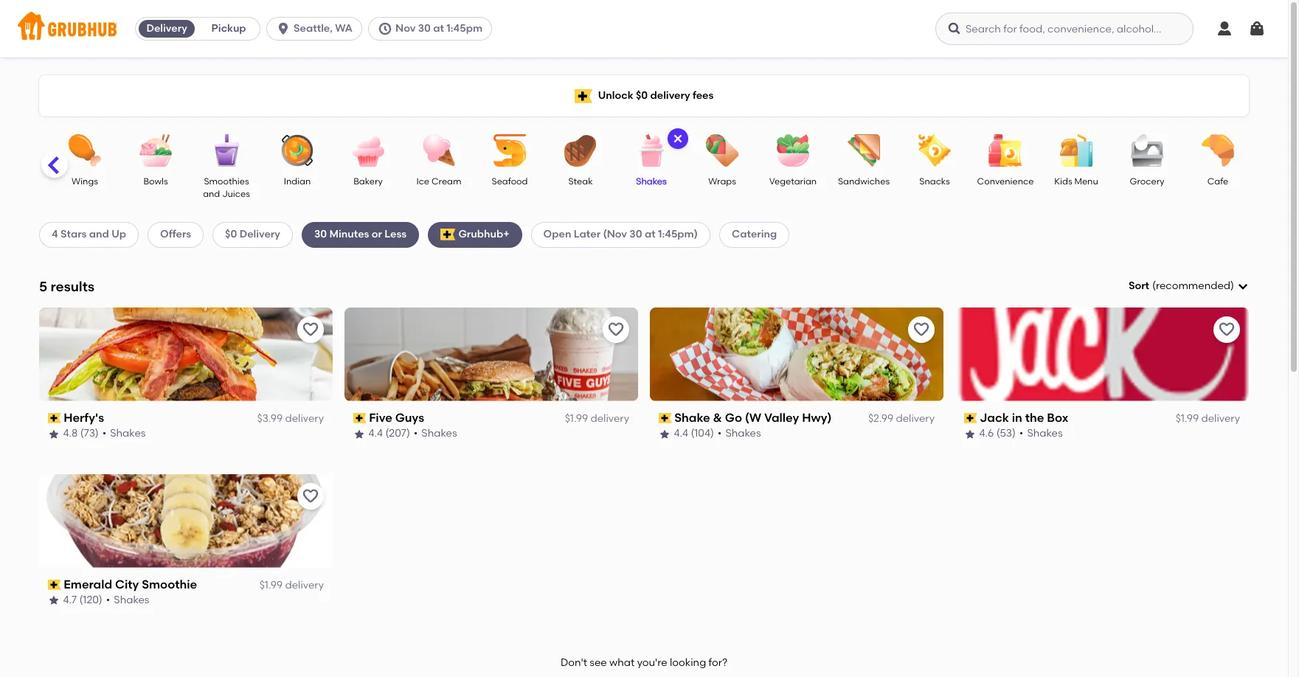 Task type: vqa. For each thing, say whether or not it's contained in the screenshot.
Save this restaurant button corresponding to Jack in the Box
yes



Task type: describe. For each thing, give the bounding box(es) containing it.
• for shake & go (w valley hwy)
[[718, 428, 722, 440]]

delivery button
[[136, 17, 198, 41]]

5 results
[[39, 278, 94, 295]]

shakes down shakes image on the top of page
[[636, 176, 667, 187]]

ice
[[417, 176, 430, 187]]

cafe image
[[1193, 134, 1244, 167]]

emerald city smoothie logo image
[[39, 474, 333, 568]]

• shakes for five guys
[[414, 428, 458, 440]]

• for herfy's
[[103, 428, 107, 440]]

0 horizontal spatial 30
[[314, 228, 327, 241]]

wraps
[[709, 176, 736, 187]]

bakery
[[354, 176, 383, 187]]

jack in the box logo image
[[956, 308, 1249, 401]]

looking
[[670, 657, 706, 669]]

open
[[544, 228, 572, 241]]

shakes for five
[[422, 428, 458, 440]]

save this restaurant button for five guys
[[603, 316, 629, 343]]

grubhub+
[[459, 228, 510, 241]]

seattle, wa button
[[266, 17, 368, 41]]

vegetarian
[[770, 176, 817, 187]]

emerald city smoothie
[[64, 578, 198, 592]]

4.8 (73)
[[63, 428, 99, 440]]

4.6 (53)
[[980, 428, 1016, 440]]

none field containing sort
[[1129, 279, 1249, 294]]

save this restaurant image for jack in the box
[[1218, 321, 1236, 339]]

jack
[[981, 411, 1010, 425]]

soup image
[[0, 134, 40, 167]]

4.7
[[63, 594, 77, 607]]

pickup
[[212, 22, 246, 35]]

shakes for shake
[[726, 428, 762, 440]]

1:45pm)
[[658, 228, 698, 241]]

steak
[[569, 176, 593, 187]]

open later (nov 30 at 1:45pm)
[[544, 228, 698, 241]]

herfy's logo image
[[39, 308, 333, 401]]

guys
[[396, 411, 425, 425]]

or
[[372, 228, 382, 241]]

pickup button
[[198, 17, 260, 41]]

shakes right (73)
[[111, 428, 146, 440]]

star icon image for herfy's
[[48, 428, 60, 440]]

valley
[[765, 411, 800, 425]]

later
[[574, 228, 601, 241]]

kids
[[1055, 176, 1073, 187]]

4 stars and up
[[52, 228, 126, 241]]

minutes
[[330, 228, 369, 241]]

(104)
[[691, 428, 715, 440]]

main navigation navigation
[[0, 0, 1289, 58]]

(73)
[[81, 428, 99, 440]]

(w
[[746, 411, 762, 425]]

catering
[[732, 228, 777, 241]]

$3.99
[[257, 413, 283, 425]]

Search for food, convenience, alcohol... search field
[[936, 13, 1194, 45]]

4.4 for five guys
[[369, 428, 383, 440]]

less
[[385, 228, 407, 241]]

cream
[[432, 176, 462, 187]]

save this restaurant button for emerald city smoothie
[[297, 483, 324, 510]]

shakes image
[[626, 134, 677, 167]]

• shakes for herfy's
[[103, 428, 146, 440]]

go
[[726, 411, 743, 425]]

star icon image for five guys
[[353, 428, 365, 440]]

grubhub plus flag logo image for grubhub+
[[441, 229, 456, 241]]

save this restaurant image for shake & go (w valley hwy)
[[913, 321, 931, 339]]

shake & go (w valley hwy)
[[675, 411, 832, 425]]

1 horizontal spatial svg image
[[1249, 20, 1266, 38]]

in
[[1013, 411, 1023, 425]]

kids menu image
[[1051, 134, 1103, 167]]

unlock
[[598, 89, 634, 102]]

up
[[112, 228, 126, 241]]

4
[[52, 228, 58, 241]]

for?
[[709, 657, 728, 669]]

svg image inside 'seattle, wa' button
[[276, 21, 291, 36]]

see
[[590, 657, 607, 669]]

indian
[[284, 176, 311, 187]]

fees
[[693, 89, 714, 102]]

0 vertical spatial $0
[[636, 89, 648, 102]]

box
[[1048, 411, 1069, 425]]

4.4 (207)
[[369, 428, 411, 440]]

convenience
[[978, 176, 1034, 187]]

$3.99 delivery
[[257, 413, 324, 425]]

sort ( recommended )
[[1129, 280, 1235, 292]]

snacks image
[[909, 134, 961, 167]]

• shakes for emerald city smoothie
[[106, 594, 150, 607]]

sandwiches image
[[838, 134, 890, 167]]

smoothies and juices
[[203, 176, 250, 200]]

• shakes for shake & go (w valley hwy)
[[718, 428, 762, 440]]

shake
[[675, 411, 711, 425]]

wings
[[72, 176, 98, 187]]

five
[[369, 411, 393, 425]]

results
[[51, 278, 94, 295]]

4.4 (104)
[[675, 428, 715, 440]]

and inside 'smoothies and juices'
[[203, 189, 220, 200]]

bowls image
[[130, 134, 182, 167]]

juices
[[222, 189, 250, 200]]

at inside button
[[433, 22, 444, 35]]

$1.99 delivery for jack in the box
[[1176, 413, 1241, 425]]

30 minutes or less
[[314, 228, 407, 241]]

emerald
[[64, 578, 113, 592]]

delivery for guys
[[591, 413, 629, 425]]

seattle,
[[294, 22, 333, 35]]

4.6
[[980, 428, 995, 440]]

subscription pass image for herfy's
[[48, 413, 61, 424]]

(53)
[[997, 428, 1016, 440]]

$1.99 for five guys
[[565, 413, 588, 425]]

wa
[[335, 22, 353, 35]]

cafe
[[1208, 176, 1229, 187]]

$1.99 delivery for five guys
[[565, 413, 629, 425]]

)
[[1231, 280, 1235, 292]]

indian image
[[272, 134, 323, 167]]



Task type: locate. For each thing, give the bounding box(es) containing it.
seafood
[[492, 176, 528, 187]]

svg image
[[1249, 20, 1266, 38], [378, 21, 393, 36]]

0 vertical spatial at
[[433, 22, 444, 35]]

nov 30 at 1:45pm
[[396, 22, 483, 35]]

0 vertical spatial and
[[203, 189, 220, 200]]

• for emerald city smoothie
[[106, 594, 111, 607]]

0 vertical spatial subscription pass image
[[965, 413, 978, 424]]

five guys logo image
[[345, 308, 638, 401]]

$1.99 delivery
[[565, 413, 629, 425], [1176, 413, 1241, 425], [260, 579, 324, 592]]

$0 down juices
[[225, 228, 237, 241]]

2 horizontal spatial $1.99
[[1176, 413, 1199, 425]]

save this restaurant button for jack in the box
[[1214, 316, 1241, 343]]

save this restaurant image
[[302, 321, 320, 339], [913, 321, 931, 339], [1218, 321, 1236, 339]]

0 vertical spatial grubhub plus flag logo image
[[575, 89, 592, 103]]

(
[[1153, 280, 1156, 292]]

subscription pass image
[[965, 413, 978, 424], [48, 580, 61, 590]]

grubhub plus flag logo image left unlock
[[575, 89, 592, 103]]

and left up
[[89, 228, 109, 241]]

1 horizontal spatial save this restaurant image
[[913, 321, 931, 339]]

grocery
[[1130, 176, 1165, 187]]

save this restaurant button
[[297, 316, 324, 343], [603, 316, 629, 343], [908, 316, 935, 343], [1214, 316, 1241, 343], [297, 483, 324, 510]]

save this restaurant button for shake & go (w valley hwy)
[[908, 316, 935, 343]]

shake & go (w valley hwy) logo image
[[650, 308, 944, 401]]

ice cream image
[[413, 134, 465, 167]]

4.4
[[369, 428, 383, 440], [675, 428, 689, 440]]

30 inside button
[[418, 22, 431, 35]]

kids menu
[[1055, 176, 1099, 187]]

delivery for in
[[1202, 413, 1241, 425]]

1 vertical spatial subscription pass image
[[48, 580, 61, 590]]

0 vertical spatial delivery
[[146, 22, 187, 35]]

1 horizontal spatial $1.99 delivery
[[565, 413, 629, 425]]

2 subscription pass image from the left
[[353, 413, 367, 424]]

subscription pass image left 'five'
[[353, 413, 367, 424]]

0 horizontal spatial and
[[89, 228, 109, 241]]

recommended
[[1156, 280, 1231, 292]]

bakery image
[[342, 134, 394, 167]]

0 horizontal spatial 4.4
[[369, 428, 383, 440]]

4.4 down 'five'
[[369, 428, 383, 440]]

five guys
[[369, 411, 425, 425]]

and
[[203, 189, 220, 200], [89, 228, 109, 241]]

$2.99
[[869, 413, 894, 425]]

smoothies
[[204, 176, 249, 187]]

wings image
[[59, 134, 111, 167]]

• right (73)
[[103, 428, 107, 440]]

1:45pm
[[447, 22, 483, 35]]

at
[[433, 22, 444, 35], [645, 228, 656, 241]]

grubhub plus flag logo image for unlock $0 delivery fees
[[575, 89, 592, 103]]

the
[[1026, 411, 1045, 425]]

2 4.4 from the left
[[675, 428, 689, 440]]

• down & on the bottom right
[[718, 428, 722, 440]]

4.8
[[63, 428, 78, 440]]

wraps image
[[697, 134, 748, 167]]

1 horizontal spatial at
[[645, 228, 656, 241]]

0 horizontal spatial delivery
[[146, 22, 187, 35]]

snacks
[[920, 176, 950, 187]]

2 save this restaurant image from the left
[[913, 321, 931, 339]]

•
[[103, 428, 107, 440], [414, 428, 418, 440], [718, 428, 722, 440], [1020, 428, 1024, 440], [106, 594, 111, 607]]

0 horizontal spatial $0
[[225, 228, 237, 241]]

subscription pass image left "jack"
[[965, 413, 978, 424]]

1 4.4 from the left
[[369, 428, 383, 440]]

1 horizontal spatial subscription pass image
[[353, 413, 367, 424]]

(120)
[[80, 594, 103, 607]]

star icon image
[[48, 428, 60, 440], [353, 428, 365, 440], [659, 428, 671, 440], [965, 428, 976, 440], [48, 595, 60, 607]]

1 horizontal spatial and
[[203, 189, 220, 200]]

svg image
[[1216, 20, 1234, 38], [276, 21, 291, 36], [948, 21, 962, 36], [672, 133, 684, 145], [1238, 281, 1249, 292]]

0 vertical spatial save this restaurant image
[[607, 321, 625, 339]]

steak image
[[555, 134, 607, 167]]

at left 1:45pm
[[433, 22, 444, 35]]

1 vertical spatial grubhub plus flag logo image
[[441, 229, 456, 241]]

delivery
[[651, 89, 690, 102], [285, 413, 324, 425], [591, 413, 629, 425], [896, 413, 935, 425], [1202, 413, 1241, 425], [285, 579, 324, 592]]

nov
[[396, 22, 416, 35]]

shakes
[[636, 176, 667, 187], [111, 428, 146, 440], [422, 428, 458, 440], [726, 428, 762, 440], [1028, 428, 1063, 440], [114, 594, 150, 607]]

star icon image left 4.4 (104) at the right bottom
[[659, 428, 671, 440]]

vegetarian image
[[768, 134, 819, 167]]

1 horizontal spatial delivery
[[240, 228, 280, 241]]

delivery for city
[[285, 579, 324, 592]]

0 horizontal spatial save this restaurant image
[[302, 321, 320, 339]]

star icon image left 4.7
[[48, 595, 60, 607]]

2 horizontal spatial 30
[[630, 228, 642, 241]]

stars
[[61, 228, 87, 241]]

$0 delivery
[[225, 228, 280, 241]]

0 horizontal spatial $1.99 delivery
[[260, 579, 324, 592]]

• shakes down the city
[[106, 594, 150, 607]]

don't
[[561, 657, 587, 669]]

subscription pass image left "emerald"
[[48, 580, 61, 590]]

4.4 for shake & go (w valley hwy)
[[675, 428, 689, 440]]

1 vertical spatial and
[[89, 228, 109, 241]]

1 vertical spatial save this restaurant image
[[302, 488, 320, 505]]

30
[[418, 22, 431, 35], [314, 228, 327, 241], [630, 228, 642, 241]]

don't see what you're looking for?
[[561, 657, 728, 669]]

$2.99 delivery
[[869, 413, 935, 425]]

1 horizontal spatial 4.4
[[675, 428, 689, 440]]

$1.99 delivery for emerald city smoothie
[[260, 579, 324, 592]]

• shakes down go
[[718, 428, 762, 440]]

1 vertical spatial at
[[645, 228, 656, 241]]

subscription pass image left "herfy's"
[[48, 413, 61, 424]]

subscription pass image for five guys
[[353, 413, 367, 424]]

subscription pass image left shake
[[659, 413, 672, 424]]

herfy's
[[64, 411, 104, 425]]

2 horizontal spatial $1.99 delivery
[[1176, 413, 1241, 425]]

star icon image left 4.6
[[965, 428, 976, 440]]

1 vertical spatial delivery
[[240, 228, 280, 241]]

shakes for jack
[[1028, 428, 1063, 440]]

shakes down the
[[1028, 428, 1063, 440]]

$1.99 for jack in the box
[[1176, 413, 1199, 425]]

bowls
[[143, 176, 168, 187]]

subscription pass image
[[48, 413, 61, 424], [353, 413, 367, 424], [659, 413, 672, 424]]

jack in the box
[[981, 411, 1069, 425]]

save this restaurant image
[[607, 321, 625, 339], [302, 488, 320, 505]]

• shakes down the
[[1020, 428, 1063, 440]]

• for jack in the box
[[1020, 428, 1024, 440]]

what
[[610, 657, 635, 669]]

shakes down emerald city smoothie
[[114, 594, 150, 607]]

ice cream
[[417, 176, 462, 187]]

1 horizontal spatial save this restaurant image
[[607, 321, 625, 339]]

delivery inside button
[[146, 22, 187, 35]]

delivery
[[146, 22, 187, 35], [240, 228, 280, 241]]

3 subscription pass image from the left
[[659, 413, 672, 424]]

sandwiches
[[838, 176, 890, 187]]

menu
[[1075, 176, 1099, 187]]

star icon image left 4.4 (207)
[[353, 428, 365, 440]]

2 horizontal spatial subscription pass image
[[659, 413, 672, 424]]

$0
[[636, 89, 648, 102], [225, 228, 237, 241]]

shakes for emerald
[[114, 594, 150, 607]]

star icon image for shake & go (w valley hwy)
[[659, 428, 671, 440]]

star icon image for jack in the box
[[965, 428, 976, 440]]

• shakes down guys
[[414, 428, 458, 440]]

star icon image left 4.8
[[48, 428, 60, 440]]

1 horizontal spatial grubhub plus flag logo image
[[575, 89, 592, 103]]

offers
[[160, 228, 191, 241]]

1 subscription pass image from the left
[[48, 413, 61, 424]]

$0 right unlock
[[636, 89, 648, 102]]

30 right nov
[[418, 22, 431, 35]]

(nov
[[603, 228, 627, 241]]

0 horizontal spatial at
[[433, 22, 444, 35]]

grubhub plus flag logo image
[[575, 89, 592, 103], [441, 229, 456, 241]]

svg image inside nov 30 at 1:45pm button
[[378, 21, 393, 36]]

and down smoothies
[[203, 189, 220, 200]]

• shakes for jack in the box
[[1020, 428, 1063, 440]]

• shakes right (73)
[[103, 428, 146, 440]]

4.4 down shake
[[675, 428, 689, 440]]

• right (120)
[[106, 594, 111, 607]]

0 horizontal spatial $1.99
[[260, 579, 283, 592]]

0 horizontal spatial save this restaurant image
[[302, 488, 320, 505]]

convenience image
[[980, 134, 1032, 167]]

0 horizontal spatial svg image
[[378, 21, 393, 36]]

subscription pass image for jack in the box
[[965, 413, 978, 424]]

subscription pass image for emerald city smoothie
[[48, 580, 61, 590]]

30 left minutes
[[314, 228, 327, 241]]

save this restaurant button for herfy's
[[297, 316, 324, 343]]

1 horizontal spatial $1.99
[[565, 413, 588, 425]]

• shakes
[[103, 428, 146, 440], [414, 428, 458, 440], [718, 428, 762, 440], [1020, 428, 1063, 440], [106, 594, 150, 607]]

smoothies and juices image
[[201, 134, 252, 167]]

svg image inside field
[[1238, 281, 1249, 292]]

subscription pass image for shake & go (w valley hwy)
[[659, 413, 672, 424]]

shakes down guys
[[422, 428, 458, 440]]

0 horizontal spatial subscription pass image
[[48, 413, 61, 424]]

5
[[39, 278, 47, 295]]

0 horizontal spatial grubhub plus flag logo image
[[441, 229, 456, 241]]

seafood image
[[484, 134, 536, 167]]

delivery down juices
[[240, 228, 280, 241]]

save this restaurant image for five guys
[[607, 321, 625, 339]]

sort
[[1129, 280, 1150, 292]]

• down guys
[[414, 428, 418, 440]]

(207)
[[386, 428, 411, 440]]

&
[[714, 411, 723, 425]]

• right (53)
[[1020, 428, 1024, 440]]

1 save this restaurant image from the left
[[302, 321, 320, 339]]

1 horizontal spatial subscription pass image
[[965, 413, 978, 424]]

None field
[[1129, 279, 1249, 294]]

1 vertical spatial $0
[[225, 228, 237, 241]]

at left 1:45pm)
[[645, 228, 656, 241]]

1 horizontal spatial $0
[[636, 89, 648, 102]]

city
[[116, 578, 139, 592]]

hwy)
[[803, 411, 832, 425]]

3 save this restaurant image from the left
[[1218, 321, 1236, 339]]

• for five guys
[[414, 428, 418, 440]]

save this restaurant image for emerald city smoothie
[[302, 488, 320, 505]]

star icon image for emerald city smoothie
[[48, 595, 60, 607]]

$1.99
[[565, 413, 588, 425], [1176, 413, 1199, 425], [260, 579, 283, 592]]

delivery left pickup
[[146, 22, 187, 35]]

0 horizontal spatial subscription pass image
[[48, 580, 61, 590]]

grubhub plus flag logo image left "grubhub+"
[[441, 229, 456, 241]]

1 horizontal spatial 30
[[418, 22, 431, 35]]

shakes down go
[[726, 428, 762, 440]]

you're
[[637, 657, 668, 669]]

delivery for &
[[896, 413, 935, 425]]

2 horizontal spatial save this restaurant image
[[1218, 321, 1236, 339]]

nov 30 at 1:45pm button
[[368, 17, 498, 41]]

30 right (nov
[[630, 228, 642, 241]]

4.7 (120)
[[63, 594, 103, 607]]

save this restaurant image for herfy's
[[302, 321, 320, 339]]

grocery image
[[1122, 134, 1173, 167]]

unlock $0 delivery fees
[[598, 89, 714, 102]]

seattle, wa
[[294, 22, 353, 35]]

$1.99 for emerald city smoothie
[[260, 579, 283, 592]]



